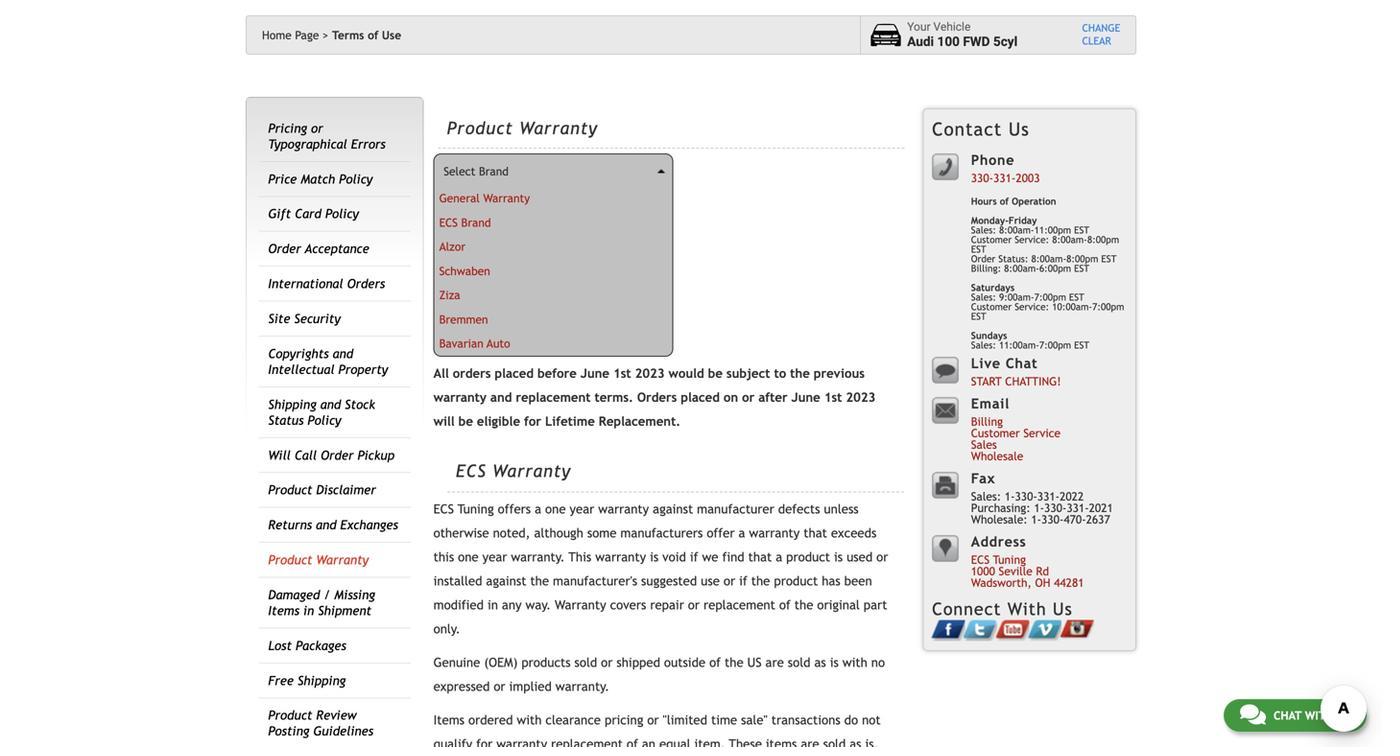 Task type: describe. For each thing, give the bounding box(es) containing it.
way.
[[526, 598, 551, 613]]

or inside pricing or typographical errors
[[311, 121, 323, 136]]

2 vertical spatial a
[[776, 550, 783, 565]]

returns and exchanges link
[[268, 518, 398, 533]]

or left shipped
[[601, 655, 613, 670]]

match
[[301, 172, 335, 187]]

pricing or typographical errors
[[268, 121, 386, 152]]

policy inside 'shipping and stock status policy'
[[308, 413, 341, 428]]

replacement.
[[599, 414, 681, 429]]

installed
[[434, 574, 482, 589]]

or right repair
[[688, 598, 700, 613]]

of inside items ordered with clearance pricing or "limited time sale" transactions do not qualify for warranty replacement of an equal item. these items are sold as is
[[627, 737, 638, 748]]

and for stock
[[320, 397, 341, 412]]

8:00am- up 6:00pm
[[1052, 234, 1087, 245]]

8:00am- up the status:
[[999, 225, 1034, 236]]

shipping inside 'shipping and stock status policy'
[[268, 397, 317, 412]]

or right "use" in the right of the page
[[724, 574, 735, 589]]

chat with us link
[[1224, 700, 1367, 732]]

replacement inside ecs tuning offers a one year warranty against manufacturer defects unless otherwise noted, although some manufacturers offer a warranty that exceeds this one year warranty. this warranty is void if we find that a product is used or installed against the manufacturer's suggested use or if the product has been modified in any way. warranty covers repair or replacement of the original part only.
[[704, 598, 776, 613]]

0 vertical spatial that
[[804, 526, 827, 541]]

1 vertical spatial that
[[748, 550, 772, 565]]

1 service: from the top
[[1015, 234, 1049, 245]]

or right used
[[877, 550, 888, 565]]

44281
[[1054, 576, 1084, 590]]

review
[[316, 709, 357, 724]]

1 vertical spatial product warranty
[[268, 553, 369, 568]]

monday-
[[971, 215, 1009, 226]]

wholesale
[[971, 450, 1024, 463]]

0 horizontal spatial if
[[690, 550, 698, 565]]

policy for gift card policy
[[325, 207, 359, 221]]

change clear
[[1082, 22, 1121, 47]]

oh
[[1035, 576, 1051, 590]]

chat with us
[[1274, 709, 1351, 723]]

sales: inside fax sales: 1-330-331-2022 purchasing: 1-330-331-2021 wholesale: 1-330-470-2637
[[971, 490, 1001, 503]]

price match policy link
[[268, 172, 373, 187]]

general
[[439, 192, 480, 205]]

an
[[642, 737, 656, 748]]

the inside all orders placed before june 1st 2023 would be subject to the previous warranty and replacement terms. orders placed on or after june 1st 2023 will be eligible for lifetime replacement.
[[790, 366, 810, 381]]

ziza link
[[434, 283, 673, 307]]

product review posting guidelines link
[[268, 709, 373, 739]]

1 vertical spatial 2023
[[846, 390, 876, 405]]

chat inside live chat start chatting!
[[1006, 356, 1038, 371]]

service
[[1024, 427, 1061, 440]]

will call order pickup
[[268, 448, 395, 463]]

330-331-2003 link
[[971, 171, 1040, 185]]

in inside ecs tuning offers a one year warranty against manufacturer defects unless otherwise noted, although some manufacturers offer a warranty that exceeds this one year warranty. this warranty is void if we find that a product is used or installed against the manufacturer's suggested use or if the product has been modified in any way. warranty covers repair or replacement of the original part only.
[[488, 598, 498, 613]]

stock
[[345, 397, 375, 412]]

defects
[[778, 502, 820, 517]]

8:00am- up 9:00am- at the top of the page
[[1004, 263, 1039, 274]]

1 horizontal spatial be
[[708, 366, 723, 381]]

warranty up general warranty link
[[519, 118, 598, 138]]

product review posting guidelines
[[268, 709, 373, 739]]

with
[[1008, 599, 1047, 620]]

clear
[[1082, 35, 1111, 47]]

free
[[268, 674, 294, 689]]

warranty down defects
[[749, 526, 800, 541]]

product for product warranty link
[[268, 553, 312, 568]]

1 horizontal spatial product warranty
[[447, 118, 598, 138]]

brand for ecs brand
[[461, 216, 491, 229]]

1 vertical spatial shipping
[[298, 674, 346, 689]]

suggested
[[641, 574, 697, 589]]

1 vertical spatial if
[[739, 574, 748, 589]]

of inside ecs tuning offers a one year warranty against manufacturer defects unless otherwise noted, although some manufacturers offer a warranty that exceeds this one year warranty. this warranty is void if we find that a product is used or installed against the manufacturer's suggested use or if the product has been modified in any way. warranty covers repair or replacement of the original part only.
[[779, 598, 791, 613]]

general warranty link
[[434, 179, 673, 211]]

fax sales: 1-330-331-2022 purchasing: 1-330-331-2021 wholesale: 1-330-470-2637
[[971, 471, 1113, 526]]

seville
[[999, 565, 1033, 578]]

ecs inside address ecs tuning 1000 seville rd wadsworth, oh 44281
[[971, 553, 990, 567]]

of left use
[[368, 28, 379, 42]]

0 horizontal spatial one
[[458, 550, 479, 565]]

this
[[569, 550, 592, 565]]

order inside 'hours of operation monday-friday sales: 8:00am-11:00pm est customer service: 8:00am-8:00pm est order status: 8:00am-8:00pm est billing: 8:00am-6:00pm est saturdays sales: 9:00am-7:00pm est customer service: 10:00am-7:00pm est sundays sales: 11:00am-7:00pm est'
[[971, 253, 996, 264]]

ecs warranty
[[456, 461, 571, 481]]

0 vertical spatial a
[[535, 502, 541, 517]]

2 sales: from the top
[[971, 292, 996, 303]]

0 vertical spatial placed
[[495, 366, 534, 381]]

the right "use" in the right of the page
[[751, 574, 770, 589]]

in inside damaged / missing items in shipment
[[303, 604, 314, 619]]

after
[[759, 390, 788, 405]]

alzor link
[[434, 235, 673, 259]]

1- up 'wholesale:'
[[1005, 490, 1015, 503]]

tuning inside address ecs tuning 1000 seville rd wadsworth, oh 44281
[[993, 553, 1026, 567]]

intellectual
[[268, 362, 335, 377]]

outside
[[664, 655, 706, 670]]

schwaben
[[439, 264, 490, 278]]

11:00pm
[[1034, 225, 1071, 236]]

are inside items ordered with clearance pricing or "limited time sale" transactions do not qualify for warranty replacement of an equal item. these items are sold as is
[[801, 737, 819, 748]]

general warranty
[[439, 192, 530, 205]]

product disclaimer
[[268, 483, 376, 498]]

replacement for 2023
[[516, 390, 591, 405]]

equal
[[659, 737, 691, 748]]

2003
[[1016, 171, 1040, 185]]

shipping and stock status policy
[[268, 397, 375, 428]]

or down (oem)
[[494, 679, 505, 694]]

1 customer from the top
[[971, 234, 1012, 245]]

the left original
[[795, 598, 813, 613]]

used
[[847, 550, 873, 565]]

any
[[502, 598, 522, 613]]

sales link
[[971, 438, 997, 452]]

330- left 2637
[[1044, 501, 1067, 515]]

gift card policy link
[[268, 207, 359, 221]]

1 vertical spatial be
[[459, 414, 473, 429]]

vehicle
[[934, 20, 971, 34]]

lost
[[268, 639, 292, 654]]

exchanges
[[340, 518, 398, 533]]

is left used
[[834, 550, 843, 565]]

modified
[[434, 598, 484, 613]]

items inside damaged / missing items in shipment
[[268, 604, 299, 619]]

as inside items ordered with clearance pricing or "limited time sale" transactions do not qualify for warranty replacement of an equal item. these items are sold as is
[[850, 737, 862, 748]]

contact
[[932, 118, 1002, 140]]

330- down 2022 on the right bottom
[[1042, 513, 1064, 526]]

bavarian
[[439, 337, 484, 350]]

email
[[971, 396, 1010, 412]]

11:00am-
[[999, 340, 1039, 351]]

brand for select brand
[[479, 165, 509, 178]]

product up select brand
[[447, 118, 513, 138]]

site security link
[[268, 312, 341, 326]]

transactions
[[772, 713, 841, 728]]

with inside chat with us link
[[1305, 709, 1333, 723]]

select brand
[[444, 165, 509, 178]]

is left void
[[650, 550, 659, 565]]

packages
[[296, 639, 346, 654]]

sold inside items ordered with clearance pricing or "limited time sale" transactions do not qualify for warranty replacement of an equal item. these items are sold as is
[[823, 737, 846, 748]]

warranty down select brand
[[483, 192, 530, 205]]

returns and exchanges
[[268, 518, 398, 533]]

sundays
[[971, 330, 1007, 341]]

otherwise
[[434, 526, 489, 541]]

errors
[[351, 137, 386, 152]]

0 horizontal spatial orders
[[347, 277, 385, 291]]

8:00am- down 11:00pm
[[1031, 253, 1067, 264]]

fwd
[[963, 34, 990, 49]]

1 horizontal spatial order
[[321, 448, 354, 463]]

0 vertical spatial 8:00pm
[[1087, 234, 1119, 245]]

eligible
[[477, 414, 520, 429]]

0 vertical spatial 1st
[[613, 366, 631, 381]]

acceptance
[[305, 242, 369, 256]]

with inside genuine (oem) products sold or shipped outside of the us are sold as is with no expressed or implied warranty.
[[843, 655, 868, 670]]

1- left 2022 on the right bottom
[[1034, 501, 1044, 515]]

previous
[[814, 366, 865, 381]]

page
[[295, 28, 319, 42]]

original
[[817, 598, 860, 613]]

3 sales: from the top
[[971, 340, 996, 351]]

subject
[[727, 366, 770, 381]]

1 vertical spatial june
[[792, 390, 821, 405]]

address
[[971, 534, 1027, 550]]

free shipping link
[[268, 674, 346, 689]]

/
[[324, 588, 330, 603]]

terms
[[332, 28, 364, 42]]

ziza
[[439, 289, 460, 302]]

comments image
[[1240, 704, 1266, 727]]

for inside all orders placed before june 1st 2023 would be subject to the previous warranty and replacement terms. orders placed on or after june 1st 2023 will be eligible for lifetime replacement.
[[524, 414, 541, 429]]

2 horizontal spatial 331-
[[1067, 501, 1089, 515]]



Task type: vqa. For each thing, say whether or not it's contained in the screenshot.
left June
yes



Task type: locate. For each thing, give the bounding box(es) containing it.
sold down do
[[823, 737, 846, 748]]

one up although
[[545, 502, 566, 517]]

schwaben link
[[434, 259, 673, 283]]

2 vertical spatial replacement
[[551, 737, 623, 748]]

are right us
[[766, 655, 784, 670]]

saturdays
[[971, 282, 1015, 293]]

1 horizontal spatial chat
[[1274, 709, 1302, 723]]

year down noted, on the bottom
[[482, 550, 507, 565]]

and inside copyrights and intellectual property
[[333, 346, 353, 361]]

home page link
[[262, 28, 329, 42]]

us down 44281
[[1053, 599, 1073, 620]]

and inside 'shipping and stock status policy'
[[320, 397, 341, 412]]

for right eligible
[[524, 414, 541, 429]]

us right comments icon
[[1337, 709, 1351, 723]]

warranty inside ecs tuning offers a one year warranty against manufacturer defects unless otherwise noted, although some manufacturers offer a warranty that exceeds this one year warranty. this warranty is void if we find that a product is used or installed against the manufacturer's suggested use or if the product has been modified in any way. warranty covers repair or replacement of the original part only.
[[555, 598, 606, 613]]

9:00am-
[[999, 292, 1034, 303]]

us for connect
[[1053, 599, 1073, 620]]

and for intellectual
[[333, 346, 353, 361]]

us
[[747, 655, 762, 670]]

or up typographical in the top of the page
[[311, 121, 323, 136]]

manufacturers
[[621, 526, 703, 541]]

warranty up offers
[[493, 461, 571, 481]]

330- inside phone 330-331-2003
[[971, 171, 994, 185]]

0 vertical spatial one
[[545, 502, 566, 517]]

rd
[[1036, 565, 1049, 578]]

warranty
[[519, 118, 598, 138], [483, 192, 530, 205], [493, 461, 571, 481], [316, 553, 369, 568], [555, 598, 606, 613]]

as left no
[[814, 655, 826, 670]]

2 vertical spatial us
[[1337, 709, 1351, 723]]

orders down acceptance
[[347, 277, 385, 291]]

clearance
[[546, 713, 601, 728]]

of inside genuine (oem) products sold or shipped outside of the us are sold as is with no expressed or implied warranty.
[[710, 655, 721, 670]]

pricing or typographical errors link
[[268, 121, 386, 152]]

0 horizontal spatial tuning
[[458, 502, 494, 517]]

ecs for ecs brand
[[439, 216, 458, 229]]

part
[[864, 598, 887, 613]]

a right find
[[776, 550, 783, 565]]

sold right us
[[788, 655, 811, 670]]

ordered
[[468, 713, 513, 728]]

sale"
[[741, 713, 768, 728]]

as down do
[[850, 737, 862, 748]]

warranty down 'manufacturer's'
[[555, 598, 606, 613]]

warranty inside all orders placed before june 1st 2023 would be subject to the previous warranty and replacement terms. orders placed on or after june 1st 2023 will be eligible for lifetime replacement.
[[434, 390, 487, 405]]

1 vertical spatial replacement
[[704, 598, 776, 613]]

be
[[708, 366, 723, 381], [459, 414, 473, 429]]

2 horizontal spatial us
[[1337, 709, 1351, 723]]

2637
[[1086, 513, 1110, 526]]

ecs up otherwise
[[434, 502, 454, 517]]

or right the on
[[742, 390, 755, 405]]

ecs for ecs tuning offers a one year warranty against manufacturer defects unless otherwise noted, although some manufacturers offer a warranty that exceeds this one year warranty. this warranty is void if we find that a product is used or installed against the manufacturer's suggested use or if the product has been modified in any way. warranty covers repair or replacement of the original part only.
[[434, 502, 454, 517]]

placed down would
[[681, 390, 720, 405]]

items down damaged
[[268, 604, 299, 619]]

2023 down the previous
[[846, 390, 876, 405]]

manufacturer
[[697, 502, 774, 517]]

1 horizontal spatial sold
[[788, 655, 811, 670]]

of right outside
[[710, 655, 721, 670]]

1 horizontal spatial with
[[843, 655, 868, 670]]

and left stock on the left
[[320, 397, 341, 412]]

replacement for "limited
[[551, 737, 623, 748]]

live chat start chatting!
[[971, 356, 1061, 388]]

the inside genuine (oem) products sold or shipped outside of the us are sold as is with no expressed or implied warranty.
[[725, 655, 744, 670]]

1 horizontal spatial 331-
[[1038, 490, 1060, 503]]

genuine
[[434, 655, 480, 670]]

and up property
[[333, 346, 353, 361]]

purchasing:
[[971, 501, 1031, 515]]

0 vertical spatial orders
[[347, 277, 385, 291]]

free shipping
[[268, 674, 346, 689]]

the
[[790, 366, 810, 381], [530, 574, 549, 589], [751, 574, 770, 589], [795, 598, 813, 613], [725, 655, 744, 670]]

void
[[663, 550, 686, 565]]

connect
[[932, 599, 1002, 620]]

0 vertical spatial policy
[[339, 172, 373, 187]]

product inside product review posting guidelines
[[268, 709, 312, 724]]

pricing
[[605, 713, 644, 728]]

1 horizontal spatial tuning
[[993, 553, 1026, 567]]

warranty. inside ecs tuning offers a one year warranty against manufacturer defects unless otherwise noted, although some manufacturers offer a warranty that exceeds this one year warranty. this warranty is void if we find that a product is used or installed against the manufacturer's suggested use or if the product has been modified in any way. warranty covers repair or replacement of the original part only.
[[511, 550, 565, 565]]

0 horizontal spatial placed
[[495, 366, 534, 381]]

posting
[[268, 724, 309, 739]]

policy
[[339, 172, 373, 187], [325, 207, 359, 221], [308, 413, 341, 428]]

1 horizontal spatial items
[[434, 713, 465, 728]]

order right call
[[321, 448, 354, 463]]

chat right comments icon
[[1274, 709, 1302, 723]]

june
[[581, 366, 610, 381], [792, 390, 821, 405]]

1 horizontal spatial are
[[801, 737, 819, 748]]

0 vertical spatial items
[[268, 604, 299, 619]]

1 horizontal spatial if
[[739, 574, 748, 589]]

international orders link
[[268, 277, 385, 291]]

hours
[[971, 196, 997, 207]]

1 horizontal spatial us
[[1053, 599, 1073, 620]]

tuning
[[458, 502, 494, 517], [993, 553, 1026, 567]]

0 vertical spatial shipping
[[268, 397, 317, 412]]

guidelines
[[313, 724, 373, 739]]

and for exchanges
[[316, 518, 337, 533]]

1 vertical spatial chat
[[1274, 709, 1302, 723]]

or inside items ordered with clearance pricing or "limited time sale" transactions do not qualify for warranty replacement of an equal item. these items are sold as is
[[647, 713, 659, 728]]

1 vertical spatial policy
[[325, 207, 359, 221]]

1 horizontal spatial as
[[850, 737, 862, 748]]

billing
[[971, 415, 1003, 428]]

0 vertical spatial if
[[690, 550, 698, 565]]

7:00pm right 9:00am- at the top of the page
[[1093, 301, 1124, 312]]

2 horizontal spatial sold
[[823, 737, 846, 748]]

lost packages
[[268, 639, 346, 654]]

clear link
[[1082, 35, 1121, 48]]

warranty inside items ordered with clearance pricing or "limited time sale" transactions do not qualify for warranty replacement of an equal item. these items are sold as is
[[496, 737, 547, 748]]

product for product review posting guidelines link
[[268, 709, 312, 724]]

product disclaimer link
[[268, 483, 376, 498]]

1 vertical spatial product
[[774, 574, 818, 589]]

to
[[774, 366, 786, 381]]

change
[[1082, 22, 1121, 34]]

0 horizontal spatial sold
[[575, 655, 597, 670]]

that right find
[[748, 550, 772, 565]]

warranty down some
[[595, 550, 646, 565]]

warranty down the ordered
[[496, 737, 547, 748]]

as
[[814, 655, 826, 670], [850, 737, 862, 748]]

items inside items ordered with clearance pricing or "limited time sale" transactions do not qualify for warranty replacement of an equal item. these items are sold as is
[[434, 713, 465, 728]]

against up the manufacturers
[[653, 502, 693, 517]]

0 horizontal spatial be
[[459, 414, 473, 429]]

select
[[444, 165, 475, 178]]

a right offers
[[535, 502, 541, 517]]

orders
[[453, 366, 491, 381]]

one right the this
[[458, 550, 479, 565]]

shipping down packages in the left of the page
[[298, 674, 346, 689]]

copyrights
[[268, 346, 329, 361]]

order acceptance
[[268, 242, 369, 256]]

0 vertical spatial chat
[[1006, 356, 1038, 371]]

if left we
[[690, 550, 698, 565]]

if
[[690, 550, 698, 565], [739, 574, 748, 589]]

of right hours
[[1000, 196, 1009, 207]]

1 vertical spatial brand
[[461, 216, 491, 229]]

0 vertical spatial customer
[[971, 234, 1012, 245]]

"limited
[[663, 713, 707, 728]]

for down the ordered
[[476, 737, 493, 748]]

tuning inside ecs tuning offers a one year warranty against manufacturer defects unless otherwise noted, although some manufacturers offer a warranty that exceeds this one year warranty. this warranty is void if we find that a product is used or installed against the manufacturer's suggested use or if the product has been modified in any way. warranty covers repair or replacement of the original part only.
[[458, 502, 494, 517]]

1 horizontal spatial for
[[524, 414, 541, 429]]

1 vertical spatial customer
[[971, 301, 1012, 312]]

hours of operation monday-friday sales: 8:00am-11:00pm est customer service: 8:00am-8:00pm est order status: 8:00am-8:00pm est billing: 8:00am-6:00pm est saturdays sales: 9:00am-7:00pm est customer service: 10:00am-7:00pm est sundays sales: 11:00am-7:00pm est
[[971, 196, 1124, 351]]

brand up general warranty
[[479, 165, 509, 178]]

are inside genuine (oem) products sold or shipped outside of the us are sold as is with no expressed or implied warranty.
[[766, 655, 784, 670]]

sales: down billing:
[[971, 292, 996, 303]]

manufacturer's
[[553, 574, 637, 589]]

this
[[434, 550, 454, 565]]

with
[[843, 655, 868, 670], [1305, 709, 1333, 723], [517, 713, 542, 728]]

1 horizontal spatial orders
[[637, 390, 677, 405]]

with right comments icon
[[1305, 709, 1333, 723]]

0 vertical spatial service:
[[1015, 234, 1049, 245]]

3 customer from the top
[[971, 427, 1020, 440]]

1 vertical spatial service:
[[1015, 301, 1049, 312]]

8:00pm
[[1087, 234, 1119, 245], [1067, 253, 1099, 264]]

1 vertical spatial one
[[458, 550, 479, 565]]

customer inside email billing customer service sales wholesale
[[971, 427, 1020, 440]]

offers
[[498, 502, 531, 517]]

order down the gift
[[268, 242, 301, 256]]

0 horizontal spatial as
[[814, 655, 826, 670]]

repair
[[650, 598, 684, 613]]

2 customer from the top
[[971, 301, 1012, 312]]

0 horizontal spatial items
[[268, 604, 299, 619]]

0 vertical spatial june
[[581, 366, 610, 381]]

1st
[[613, 366, 631, 381], [824, 390, 842, 405]]

and up eligible
[[490, 390, 512, 405]]

0 vertical spatial for
[[524, 414, 541, 429]]

1 vertical spatial 8:00pm
[[1067, 253, 1099, 264]]

order left the status:
[[971, 253, 996, 264]]

these
[[729, 737, 762, 748]]

sales: down hours
[[971, 225, 996, 236]]

your
[[907, 20, 931, 34]]

damaged / missing items in shipment link
[[268, 588, 375, 619]]

ecs for ecs warranty
[[456, 461, 487, 481]]

1 vertical spatial orders
[[637, 390, 677, 405]]

8:00pm down 11:00pm
[[1067, 253, 1099, 264]]

replacement inside all orders placed before june 1st 2023 would be subject to the previous warranty and replacement terms. orders placed on or after june 1st 2023 will be eligible for lifetime replacement.
[[516, 390, 591, 405]]

0 horizontal spatial with
[[517, 713, 542, 728]]

0 horizontal spatial for
[[476, 737, 493, 748]]

0 horizontal spatial june
[[581, 366, 610, 381]]

0 horizontal spatial us
[[1009, 118, 1030, 140]]

all orders placed before june 1st 2023 would be subject to the previous warranty and replacement terms. orders placed on or after june 1st 2023 will be eligible for lifetime replacement.
[[434, 366, 876, 429]]

0 horizontal spatial 2023
[[635, 366, 665, 381]]

address ecs tuning 1000 seville rd wadsworth, oh 44281
[[971, 534, 1084, 590]]

product left has
[[774, 574, 818, 589]]

ecs up alzor
[[439, 216, 458, 229]]

1 horizontal spatial year
[[570, 502, 594, 517]]

7:00pm down 10:00am-
[[1039, 340, 1071, 351]]

as inside genuine (oem) products sold or shipped outside of the us are sold as is with no expressed or implied warranty.
[[814, 655, 826, 670]]

0 vertical spatial against
[[653, 502, 693, 517]]

are down transactions
[[801, 737, 819, 748]]

replacement down "use" in the right of the page
[[704, 598, 776, 613]]

replacement inside items ordered with clearance pricing or "limited time sale" transactions do not qualify for warranty replacement of an equal item. these items are sold as is
[[551, 737, 623, 748]]

1 vertical spatial tuning
[[993, 553, 1026, 567]]

sales
[[971, 438, 997, 452]]

0 vertical spatial as
[[814, 655, 826, 670]]

0 vertical spatial are
[[766, 655, 784, 670]]

a right offer
[[739, 526, 745, 541]]

0 horizontal spatial against
[[486, 574, 527, 589]]

1- right 'wholesale:'
[[1031, 513, 1042, 526]]

331- inside phone 330-331-2003
[[994, 171, 1016, 185]]

wadsworth,
[[971, 576, 1032, 590]]

and inside all orders placed before june 1st 2023 would be subject to the previous warranty and replacement terms. orders placed on or after june 1st 2023 will be eligible for lifetime replacement.
[[490, 390, 512, 405]]

with left no
[[843, 655, 868, 670]]

in down damaged
[[303, 604, 314, 619]]

policy down errors
[[339, 172, 373, 187]]

placed down auto
[[495, 366, 534, 381]]

ecs down eligible
[[456, 461, 487, 481]]

0 vertical spatial year
[[570, 502, 594, 517]]

operation
[[1012, 196, 1056, 207]]

orders inside all orders placed before june 1st 2023 would be subject to the previous warranty and replacement terms. orders placed on or after june 1st 2023 will be eligible for lifetime replacement.
[[637, 390, 677, 405]]

billing:
[[971, 263, 1001, 274]]

1 vertical spatial are
[[801, 737, 819, 748]]

item.
[[695, 737, 725, 748]]

june right after
[[792, 390, 821, 405]]

with inside items ordered with clearance pricing or "limited time sale" transactions do not qualify for warranty replacement of an equal item. these items are sold as is
[[517, 713, 542, 728]]

the right to
[[790, 366, 810, 381]]

2023 left would
[[635, 366, 665, 381]]

warranty down orders
[[434, 390, 487, 405]]

shipping up the status
[[268, 397, 317, 412]]

be right "will"
[[459, 414, 473, 429]]

copyrights and intellectual property link
[[268, 346, 388, 377]]

orders
[[347, 277, 385, 291], [637, 390, 677, 405]]

only.
[[434, 622, 460, 637]]

in left any in the bottom of the page
[[488, 598, 498, 613]]

customer service link
[[971, 427, 1061, 440]]

1 horizontal spatial 1st
[[824, 390, 842, 405]]

of inside 'hours of operation monday-friday sales: 8:00am-11:00pm est customer service: 8:00am-8:00pm est order status: 8:00am-8:00pm est billing: 8:00am-6:00pm est saturdays sales: 9:00am-7:00pm est customer service: 10:00am-7:00pm est sundays sales: 11:00am-7:00pm est'
[[1000, 196, 1009, 207]]

for inside items ordered with clearance pricing or "limited time sale" transactions do not qualify for warranty replacement of an equal item. these items are sold as is
[[476, 737, 493, 748]]

1 sales: from the top
[[971, 225, 996, 236]]

0 horizontal spatial in
[[303, 604, 314, 619]]

0 vertical spatial be
[[708, 366, 723, 381]]

0 horizontal spatial year
[[482, 550, 507, 565]]

100
[[937, 34, 960, 49]]

1 vertical spatial us
[[1053, 599, 1073, 620]]

product down returns
[[268, 553, 312, 568]]

330- up 'wholesale:'
[[1015, 490, 1038, 503]]

0 vertical spatial warranty.
[[511, 550, 565, 565]]

1st up terms.
[[613, 366, 631, 381]]

0 vertical spatial 2023
[[635, 366, 665, 381]]

1 vertical spatial for
[[476, 737, 493, 748]]

home page
[[262, 28, 319, 42]]

start
[[971, 375, 1002, 388]]

0 horizontal spatial order
[[268, 242, 301, 256]]

8:00pm right 11:00pm
[[1087, 234, 1119, 245]]

brand
[[479, 165, 509, 178], [461, 216, 491, 229]]

2 vertical spatial customer
[[971, 427, 1020, 440]]

items up qualify
[[434, 713, 465, 728]]

330- down phone
[[971, 171, 994, 185]]

is inside genuine (oem) products sold or shipped outside of the us are sold as is with no expressed or implied warranty.
[[830, 655, 839, 670]]

alzor
[[439, 240, 466, 254]]

product warranty link
[[268, 553, 369, 568]]

0 horizontal spatial that
[[748, 550, 772, 565]]

1 horizontal spatial june
[[792, 390, 821, 405]]

1 horizontal spatial one
[[545, 502, 566, 517]]

7:00pm down 6:00pm
[[1034, 292, 1066, 303]]

or inside all orders placed before june 1st 2023 would be subject to the previous warranty and replacement terms. orders placed on or after june 1st 2023 will be eligible for lifetime replacement.
[[742, 390, 755, 405]]

orders up replacement.
[[637, 390, 677, 405]]

0 horizontal spatial 331-
[[994, 171, 1016, 185]]

warranty down returns and exchanges link
[[316, 553, 369, 568]]

lost packages link
[[268, 639, 346, 654]]

sales: up the live
[[971, 340, 996, 351]]

of left original
[[779, 598, 791, 613]]

1 vertical spatial against
[[486, 574, 527, 589]]

0 horizontal spatial 1st
[[613, 366, 631, 381]]

product up posting
[[268, 709, 312, 724]]

2 horizontal spatial order
[[971, 253, 996, 264]]

tuning up otherwise
[[458, 502, 494, 517]]

sold right the products
[[575, 655, 597, 670]]

0 vertical spatial tuning
[[458, 502, 494, 517]]

1 horizontal spatial placed
[[681, 390, 720, 405]]

that down defects
[[804, 526, 827, 541]]

warranty up some
[[598, 502, 649, 517]]

0 vertical spatial product
[[786, 550, 830, 565]]

1 vertical spatial a
[[739, 526, 745, 541]]

noted,
[[493, 526, 530, 541]]

is
[[650, 550, 659, 565], [834, 550, 843, 565], [830, 655, 839, 670]]

1 horizontal spatial in
[[488, 598, 498, 613]]

0 horizontal spatial product warranty
[[268, 553, 369, 568]]

warranty. inside genuine (oem) products sold or shipped outside of the us are sold as is with no expressed or implied warranty.
[[556, 679, 609, 694]]

returns
[[268, 518, 312, 533]]

2 service: from the top
[[1015, 301, 1049, 312]]

year up some
[[570, 502, 594, 517]]

1 vertical spatial 1st
[[824, 390, 842, 405]]

us for chat
[[1337, 709, 1351, 723]]

1 vertical spatial as
[[850, 737, 862, 748]]

1 vertical spatial warranty.
[[556, 679, 609, 694]]

tuning down address
[[993, 553, 1026, 567]]

warranty. up clearance
[[556, 679, 609, 694]]

is left no
[[830, 655, 839, 670]]

2 vertical spatial policy
[[308, 413, 341, 428]]

chat down the 11:00am-
[[1006, 356, 1038, 371]]

product for product disclaimer link
[[268, 483, 312, 498]]

placed
[[495, 366, 534, 381], [681, 390, 720, 405]]

product warranty up select brand
[[447, 118, 598, 138]]

the up way.
[[530, 574, 549, 589]]

your vehicle audi 100 fwd 5cyl
[[907, 20, 1018, 49]]

ecs brand link
[[434, 211, 673, 235]]

sales: down fax
[[971, 490, 1001, 503]]

4 sales: from the top
[[971, 490, 1001, 503]]

1 horizontal spatial that
[[804, 526, 827, 541]]

policy for price match policy
[[339, 172, 373, 187]]

service: down 'friday'
[[1015, 234, 1049, 245]]

if down find
[[739, 574, 748, 589]]

ecs inside ecs tuning offers a one year warranty against manufacturer defects unless otherwise noted, although some manufacturers offer a warranty that exceeds this one year warranty. this warranty is void if we find that a product is used or installed against the manufacturer's suggested use or if the product has been modified in any way. warranty covers repair or replacement of the original part only.
[[434, 502, 454, 517]]



